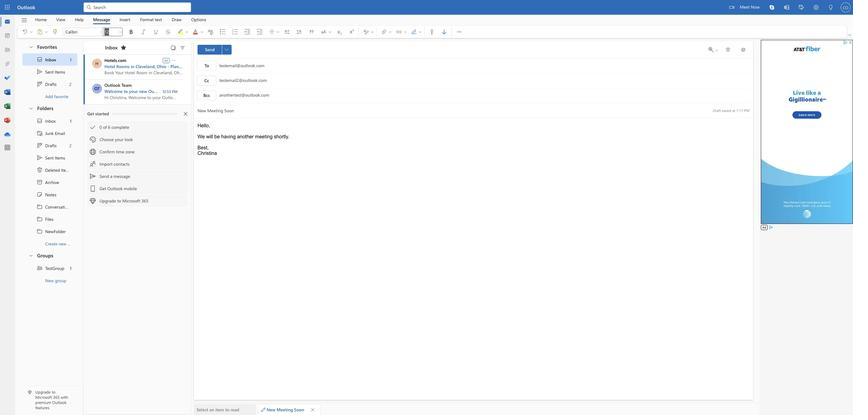 Task type: locate. For each thing, give the bounding box(es) containing it.
sent
[[45, 69, 54, 75], [45, 155, 54, 161]]

 sent items up  tree item
[[37, 155, 65, 161]]

message
[[93, 16, 110, 22]]

your down the team
[[129, 88, 138, 94]]

to left read
[[225, 407, 229, 413]]

2  from the top
[[37, 155, 43, 161]]

1 inside tree
[[70, 118, 72, 124]]

welcome
[[104, 88, 123, 94]]

 down  at the left of page
[[37, 204, 43, 210]]

2 inside favorites 'tree'
[[69, 81, 72, 87]]

get for get outlook mobile
[[100, 186, 106, 192]]

to down the team
[[124, 88, 128, 94]]

0 horizontal spatial  button
[[29, 27, 34, 37]]

1 horizontal spatial new
[[267, 407, 275, 413]]

1 horizontal spatial 365
[[141, 198, 148, 204]]

 sent items inside favorites 'tree'
[[37, 69, 65, 75]]

0 horizontal spatial 
[[225, 48, 229, 52]]

1  from the top
[[37, 57, 43, 63]]

1 horizontal spatial send
[[205, 47, 215, 53]]

tab list containing home
[[30, 15, 211, 24]]

2  from the top
[[37, 118, 43, 124]]

confirm
[[100, 149, 115, 155]]

new right "" on the bottom of the page
[[267, 407, 275, 413]]

files image
[[4, 61, 10, 67]]

items
[[55, 69, 65, 75], [55, 155, 65, 161], [61, 167, 71, 173]]

1 vertical spatial  tree item
[[22, 115, 77, 127]]

 tree item down favorites tree item
[[22, 66, 77, 78]]

1 1 from the top
[[70, 57, 72, 63]]

 tree item up deleted
[[22, 152, 77, 164]]

 tree item down favorites
[[22, 53, 77, 66]]

send button
[[198, 45, 222, 55]]

365 for upgrade to microsoft 365
[[141, 198, 148, 204]]

 right  button
[[456, 29, 462, 35]]

drafts inside favorites 'tree'
[[45, 81, 57, 87]]

1  inbox from the top
[[37, 57, 56, 63]]

 button down draw button
[[174, 26, 190, 38]]

ad left set your advertising preferences 'icon'
[[762, 225, 766, 230]]

 right 
[[29, 30, 33, 34]]

1 vertical spatial  tree item
[[22, 139, 77, 152]]

 inside reading pane main content
[[225, 48, 229, 52]]

1 vertical spatial  drafts
[[37, 143, 57, 149]]

 left groups
[[29, 253, 33, 258]]

send inside the message list no conversations selected list box
[[100, 174, 109, 179]]

get for get started
[[87, 111, 94, 117]]

 button down message button at the top left of the page
[[98, 28, 103, 36]]

1 horizontal spatial 
[[456, 29, 462, 35]]

select an item to read button
[[194, 405, 256, 416]]

inbox left the 
[[105, 44, 118, 51]]

Select a conversation checkbox
[[92, 84, 104, 94]]

0 vertical spatial sent
[[45, 69, 54, 75]]

 button
[[281, 27, 293, 37]]


[[21, 17, 27, 23]]

2  drafts from the top
[[37, 143, 57, 149]]

word image
[[4, 89, 10, 96]]

 for 
[[37, 143, 43, 149]]

inbox for 2nd  tree item from the top of the application containing outlook
[[45, 118, 56, 124]]

 tree item up junk on the left of page
[[22, 115, 77, 127]]

 drafts inside favorites 'tree'
[[37, 81, 57, 87]]

to for welcome to your new outlook.com account
[[124, 88, 128, 94]]


[[396, 29, 402, 35]]

 tree item down junk on the left of page
[[22, 139, 77, 152]]


[[269, 29, 275, 35]]

 right 
[[276, 30, 280, 34]]

items inside  deleted items
[[61, 167, 71, 173]]

0 vertical spatial  tree item
[[22, 66, 77, 78]]

 up  tree item
[[37, 155, 43, 161]]

microsoft for upgrade to microsoft 365 with premium outlook features
[[35, 395, 52, 400]]

1 horizontal spatial your
[[129, 88, 138, 94]]

 down  files
[[37, 229, 43, 235]]

2  tree item from the top
[[22, 152, 77, 164]]

Message body, press Alt+F10 to exit text field
[[198, 123, 750, 209]]

1 vertical spatial items
[[55, 155, 65, 161]]

0 vertical spatial 1
[[70, 57, 72, 63]]

 inside favorites 'tree'
[[37, 57, 43, 63]]

new left outlook.com
[[139, 88, 147, 94]]

0 vertical spatial 
[[37, 81, 43, 87]]

 button right 
[[29, 27, 34, 37]]

inbox down favorites tree item
[[45, 57, 56, 63]]

 button left groups
[[25, 250, 36, 261]]

we
[[198, 134, 205, 139]]

1 vertical spatial inbox
[[45, 57, 56, 63]]

1 vertical spatial upgrade
[[35, 390, 51, 395]]


[[37, 81, 43, 87], [37, 143, 43, 149]]

1 horizontal spatial  button
[[847, 32, 852, 38]]

0 horizontal spatial ad
[[164, 58, 168, 63]]

inbox up  junk email
[[45, 118, 56, 124]]

select
[[197, 407, 208, 413]]

 sent items inside tree
[[37, 155, 65, 161]]

 down  
[[29, 44, 33, 49]]

microsoft
[[122, 198, 140, 204], [35, 395, 52, 400]]

 inside  
[[715, 49, 719, 52]]

 for rightmost  dropdown button
[[848, 33, 851, 37]]

favorites tree
[[22, 39, 77, 103]]


[[22, 29, 28, 35]]

1 right 'testgroup'
[[70, 266, 72, 271]]

inbox inside tree
[[45, 118, 56, 124]]

1 vertical spatial 
[[37, 155, 43, 161]]

 tree item down notes
[[22, 201, 85, 213]]

folders tree item
[[22, 103, 77, 115]]

1 vertical spatial 365
[[53, 395, 60, 400]]

0 vertical spatial  button
[[453, 26, 465, 38]]

set your advertising preferences image
[[769, 225, 774, 230]]

1 vertical spatial 
[[37, 143, 43, 149]]

 down favorites
[[37, 57, 43, 63]]

reading pane main content
[[191, 38, 759, 416]]

0 vertical spatial microsoft
[[122, 198, 140, 204]]

upgrade
[[100, 198, 116, 204], [35, 390, 51, 395]]

1 vertical spatial 1
[[70, 118, 72, 124]]

1  drafts from the top
[[37, 81, 57, 87]]

 button
[[722, 45, 734, 55]]

 button right 
[[44, 27, 49, 37]]

 button down co image
[[847, 32, 852, 38]]

 drafts
[[37, 81, 57, 87], [37, 143, 57, 149]]

 tree item
[[22, 127, 77, 139]]

0 vertical spatial new
[[45, 278, 54, 284]]

1 vertical spatial pm
[[744, 108, 750, 113]]

get left started
[[87, 111, 94, 117]]

to
[[204, 63, 209, 69]]

message list no conversations selected list box
[[84, 55, 232, 415]]


[[90, 161, 96, 167]]

 tree item
[[22, 66, 77, 78], [22, 152, 77, 164]]

having
[[221, 134, 236, 139]]

co image
[[841, 2, 851, 12]]

 inside tree
[[37, 118, 43, 124]]

0 horizontal spatial  button
[[222, 45, 232, 55]]

1 vertical spatial drafts
[[45, 143, 57, 149]]

1  from the top
[[37, 81, 43, 87]]

items for 1st the '' tree item
[[55, 69, 65, 75]]

0
[[100, 124, 102, 130]]

 tree item up  newfolder
[[22, 213, 77, 225]]

 up 
[[37, 118, 43, 124]]

2  tree item from the top
[[22, 115, 77, 127]]

 button up plans
[[171, 57, 177, 63]]

 for  deleted items
[[37, 167, 43, 173]]

1  tree item from the top
[[22, 201, 85, 213]]

 
[[381, 29, 392, 35]]

tab list
[[30, 15, 211, 24]]

 inbox up junk on the left of page
[[37, 118, 56, 124]]

0 vertical spatial 
[[37, 204, 43, 210]]

items right deleted
[[61, 167, 71, 173]]

2  inbox from the top
[[37, 118, 56, 124]]

0 vertical spatial new
[[139, 88, 147, 94]]

0 horizontal spatial get
[[87, 111, 94, 117]]

tree containing 
[[22, 115, 85, 250]]

1 vertical spatial  sent items
[[37, 155, 65, 161]]

 inside the message list no conversations selected list box
[[171, 58, 176, 63]]

microsoft inside upgrade to microsoft 365 with premium outlook features
[[35, 395, 52, 400]]

0 horizontal spatial your
[[115, 137, 123, 143]]

text highlight color image
[[177, 29, 190, 35]]

excel image
[[4, 104, 10, 110]]

1 vertical spatial new
[[267, 407, 275, 413]]

0 horizontal spatial 
[[37, 167, 43, 173]]

 drafts up add on the left top
[[37, 81, 57, 87]]

 tree item
[[22, 53, 77, 66], [22, 115, 77, 127]]

 button for folders
[[25, 103, 36, 114]]

1 horizontal spatial upgrade
[[100, 198, 116, 204]]

 button right  button
[[453, 26, 465, 38]]

2 horizontal spatial  button
[[184, 27, 189, 37]]

0 horizontal spatial new
[[59, 241, 66, 247]]

 down 
[[37, 143, 43, 149]]

outlook team image
[[92, 84, 102, 94]]

get right 
[[100, 186, 106, 192]]

0 vertical spatial ad
[[164, 58, 168, 63]]

1 sent from the top
[[45, 69, 54, 75]]

0 vertical spatial  button
[[847, 32, 852, 38]]

pm inside the message list no conversations selected list box
[[172, 89, 178, 94]]

outlook right premium in the left bottom of the page
[[52, 400, 67, 406]]

get started
[[87, 111, 109, 117]]

of
[[103, 124, 107, 130]]

new group
[[45, 278, 66, 284]]

0 vertical spatial get
[[87, 111, 94, 117]]

tree
[[22, 115, 85, 250]]

365 for upgrade to microsoft 365 with premium outlook features
[[53, 395, 60, 400]]

1  tree item from the top
[[22, 78, 77, 90]]

upgrade inside upgrade to microsoft 365 with premium outlook features
[[35, 390, 51, 395]]

outlook inside upgrade to microsoft 365 with premium outlook features
[[52, 400, 67, 406]]

0 vertical spatial your
[[129, 88, 138, 94]]

1 horizontal spatial get
[[100, 186, 106, 192]]

in
[[131, 64, 134, 69]]

create new folder
[[45, 241, 79, 247]]

time
[[116, 149, 124, 155]]

0 horizontal spatial microsoft
[[35, 395, 52, 400]]

ad up hotel rooms in cleveland, ohio - plans change. book cancellable
[[164, 58, 168, 63]]

 button
[[393, 27, 403, 37]]

 right 
[[715, 49, 719, 52]]

 inside button
[[726, 47, 730, 52]]

hotels.com image
[[92, 59, 102, 69]]

sent inside favorites 'tree'
[[45, 69, 54, 75]]

tab list inside application
[[30, 15, 211, 24]]

0 vertical spatial 
[[37, 57, 43, 63]]

ohio
[[157, 64, 166, 69]]

 inside tree
[[37, 143, 43, 149]]

1 vertical spatial ad
[[762, 225, 766, 230]]

 inside favorites 'tree'
[[37, 69, 43, 75]]


[[86, 4, 92, 10]]

2 drafts from the top
[[45, 143, 57, 149]]

 left files
[[37, 216, 43, 222]]

 button for groups
[[25, 250, 36, 261]]

change.
[[182, 64, 198, 69]]

2 vertical spatial 1
[[70, 266, 72, 271]]

clipboard group
[[19, 26, 61, 38]]

send left a
[[100, 174, 109, 179]]

add favorite tree item
[[22, 90, 77, 103]]

more apps image
[[4, 145, 10, 151]]

365 inside upgrade to microsoft 365 with premium outlook features
[[53, 395, 60, 400]]

3  from the top
[[37, 229, 43, 235]]

 tree item inside tree
[[22, 139, 77, 152]]

1 horizontal spatial new
[[139, 88, 147, 94]]

0 horizontal spatial send
[[100, 174, 109, 179]]

0 vertical spatial  sent items
[[37, 69, 65, 75]]

 sent items down favorites tree item
[[37, 69, 65, 75]]

meeting
[[277, 407, 293, 413]]

1 vertical spatial 
[[171, 58, 176, 63]]

 inside the groups tree item
[[29, 253, 33, 258]]

 button right 
[[403, 27, 408, 37]]

0 vertical spatial inbox
[[105, 44, 118, 51]]

1 vertical spatial  button
[[171, 57, 177, 63]]

 inside folders tree item
[[29, 106, 33, 111]]

1 vertical spatial 
[[225, 48, 229, 52]]

1 vertical spatial 
[[37, 167, 43, 173]]

 button inside folders tree item
[[25, 103, 36, 114]]

 button
[[29, 27, 34, 37], [44, 27, 49, 37], [184, 27, 189, 37]]

 right 
[[418, 30, 422, 34]]

1 vertical spatial 
[[37, 216, 43, 222]]

0 vertical spatial  inbox
[[37, 57, 56, 63]]

application
[[0, 0, 853, 416]]

1 vertical spatial  button
[[222, 45, 232, 55]]

 button right 'font size' text box
[[118, 28, 123, 36]]

 up add favorite tree item
[[37, 81, 43, 87]]

premium features image
[[28, 391, 32, 395]]

0 vertical spatial 
[[37, 69, 43, 75]]

send up to
[[205, 47, 215, 53]]

1 vertical spatial sent
[[45, 155, 54, 161]]

 drafts inside tree
[[37, 143, 57, 149]]

to left with
[[52, 390, 55, 395]]

 
[[269, 29, 280, 35]]

 button up cancellable
[[222, 45, 232, 55]]

1  sent items from the top
[[37, 69, 65, 75]]

format text
[[140, 16, 162, 22]]

1 horizontal spatial ad
[[762, 225, 766, 230]]

1 horizontal spatial 
[[726, 47, 730, 52]]

 deleted items
[[37, 167, 71, 173]]

0 vertical spatial send
[[205, 47, 215, 53]]

1 horizontal spatial 
[[848, 33, 851, 37]]

cleveland,
[[136, 64, 156, 69]]

 button
[[174, 26, 190, 38], [189, 26, 205, 38], [199, 27, 204, 37], [403, 27, 408, 37]]

onedrive image
[[4, 132, 10, 138]]

0 vertical spatial upgrade
[[100, 198, 116, 204]]

2 2 from the top
[[69, 143, 72, 149]]

 for 2nd  tree item from the top of the application containing outlook
[[37, 118, 43, 124]]

1 vertical spatial microsoft
[[35, 395, 52, 400]]

font color image
[[192, 29, 205, 35]]

upgrade up premium in the left bottom of the page
[[35, 390, 51, 395]]

 right 
[[404, 30, 407, 34]]

0 vertical spatial 365
[[141, 198, 148, 204]]

 inside favorites 'tree'
[[37, 81, 43, 87]]

1 vertical spatial 2
[[69, 143, 72, 149]]

0 vertical spatial  tree item
[[22, 53, 77, 66]]

0 vertical spatial pm
[[172, 89, 178, 94]]

items up  deleted items at left
[[55, 155, 65, 161]]

1 down folders tree item
[[70, 118, 72, 124]]


[[37, 57, 43, 63], [37, 118, 43, 124]]

groups
[[37, 253, 53, 259]]

 button
[[181, 109, 190, 119]]

 tree item for 
[[22, 139, 77, 152]]

to down get outlook mobile
[[117, 198, 121, 204]]

1 vertical spatial your
[[115, 137, 123, 143]]

 tree item for 
[[22, 78, 77, 90]]

history
[[71, 204, 85, 210]]

a
[[110, 174, 112, 179]]

 button inside favorites tree item
[[25, 41, 36, 53]]

favorites tree item
[[22, 41, 77, 53]]

 inside tree item
[[37, 167, 43, 173]]

2 inside tree
[[69, 143, 72, 149]]

message list section
[[84, 39, 232, 415]]

Add a subject text field
[[194, 106, 707, 116]]

2 left 
[[69, 143, 72, 149]]

365 inside the message list no conversations selected list box
[[141, 198, 148, 204]]

1:11
[[736, 108, 743, 113]]

to for upgrade to microsoft 365
[[117, 198, 121, 204]]

 tree item
[[22, 201, 85, 213], [22, 213, 77, 225], [22, 225, 77, 238]]

 right send button
[[225, 48, 229, 52]]

 inbox inside favorites 'tree'
[[37, 57, 56, 63]]

2 up add favorite tree item
[[69, 81, 72, 87]]

premium
[[35, 400, 51, 406]]

best, christina
[[198, 145, 217, 156]]

new inside the message list no conversations selected list box
[[139, 88, 147, 94]]

1 vertical spatial  inbox
[[37, 118, 56, 124]]

 sent items
[[37, 69, 65, 75], [37, 155, 65, 161]]

item
[[215, 407, 224, 413]]

outlook up  "button"
[[17, 4, 35, 10]]

microsoft inside the message list no conversations selected list box
[[122, 198, 140, 204]]

 up plans
[[171, 58, 176, 63]]

0 horizontal spatial 365
[[53, 395, 60, 400]]

1 2 from the top
[[69, 81, 72, 87]]

0 vertical spatial 
[[848, 33, 851, 37]]


[[296, 29, 302, 35]]

1 vertical spatial send
[[100, 174, 109, 179]]

1 vertical spatial new
[[59, 241, 66, 247]]

 left the folders
[[29, 106, 33, 111]]

drafts down  junk email
[[45, 143, 57, 149]]

0 vertical spatial 
[[456, 29, 462, 35]]

2  from the top
[[37, 143, 43, 149]]

 button inside the groups tree item
[[25, 250, 36, 261]]

1 inside  tree item
[[70, 266, 72, 271]]

notes
[[45, 192, 56, 198]]

0 horizontal spatial 
[[171, 58, 176, 63]]

outlook up "welcome" on the left top of page
[[104, 82, 120, 88]]

2  sent items from the top
[[37, 155, 65, 161]]

3 1 from the top
[[70, 266, 72, 271]]

Font text field
[[64, 28, 98, 36]]

left-rail-appbar navigation
[[1, 15, 14, 142]]

 down favorites
[[37, 69, 43, 75]]

2 1 from the top
[[70, 118, 72, 124]]

1 drafts from the top
[[45, 81, 57, 87]]

get outlook mobile
[[100, 186, 137, 192]]

2 for 
[[69, 81, 72, 87]]

 up 
[[37, 167, 43, 173]]

1 down favorites tree item
[[70, 57, 72, 63]]

 tree item up add on the left top
[[22, 78, 77, 90]]

h
[[95, 61, 98, 66]]

1 horizontal spatial  button
[[44, 27, 49, 37]]

2 sent from the top
[[45, 155, 54, 161]]


[[848, 33, 851, 37], [225, 48, 229, 52]]

0 vertical spatial 2
[[69, 81, 72, 87]]

 inbox inside tree
[[37, 118, 56, 124]]

new inside tree item
[[59, 241, 66, 247]]

sent up add on the left top
[[45, 69, 54, 75]]

1 for first  tree item from the top of the application containing outlook
[[70, 57, 72, 63]]

meet
[[740, 4, 750, 10]]

microsoft up features
[[35, 395, 52, 400]]

 right 
[[45, 30, 48, 34]]


[[729, 5, 734, 10]]

send inside button
[[205, 47, 215, 53]]

get
[[87, 111, 94, 117], [100, 186, 106, 192]]

0 horizontal spatial pm
[[172, 89, 178, 94]]

 inside  
[[418, 30, 422, 34]]

 right  
[[726, 47, 730, 52]]

1  from the top
[[37, 69, 43, 75]]

items inside favorites 'tree'
[[55, 69, 65, 75]]

pm right 1:11
[[744, 108, 750, 113]]

 right ''
[[328, 30, 332, 34]]

 tree item down files
[[22, 225, 77, 238]]

 drafts for 
[[37, 143, 57, 149]]

2 vertical spatial items
[[61, 167, 71, 173]]

 right 
[[388, 30, 392, 34]]

1 horizontal spatial microsoft
[[122, 198, 140, 204]]

welcome to your new outlook.com account
[[104, 88, 190, 94]]

 testgroup
[[37, 265, 64, 272]]

subscript image
[[336, 29, 348, 35]]

 newfolder
[[37, 229, 66, 235]]

plans
[[170, 64, 181, 69]]

inbox heading
[[97, 41, 128, 54]]

choose
[[100, 137, 114, 143]]

new left the 'group'
[[45, 278, 54, 284]]


[[709, 47, 714, 52]]

cancellable
[[210, 64, 232, 69]]

 down co image
[[848, 33, 851, 37]]

 left font color image
[[185, 30, 189, 34]]

0 vertical spatial drafts
[[45, 81, 57, 87]]

0 vertical spatial  tree item
[[22, 78, 77, 90]]

3  button from the left
[[184, 27, 189, 37]]

tags group
[[426, 26, 450, 37]]


[[90, 149, 96, 155]]

0 horizontal spatial new
[[45, 278, 54, 284]]

1  tree item from the top
[[22, 53, 77, 66]]

2 vertical spatial 
[[37, 229, 43, 235]]

1 horizontal spatial pm
[[744, 108, 750, 113]]

 inside  
[[29, 30, 33, 34]]

 button down  
[[25, 41, 36, 53]]

 left 'font size' text box
[[99, 30, 103, 34]]

0 vertical spatial items
[[55, 69, 65, 75]]

0 horizontal spatial upgrade
[[35, 390, 51, 395]]

 
[[363, 29, 374, 35]]

pm right the 12:53
[[172, 89, 178, 94]]

2  button from the left
[[44, 27, 49, 37]]

 button left font color image
[[184, 27, 189, 37]]

powerpoint image
[[4, 118, 10, 124]]


[[207, 29, 213, 35]]

 drafts down junk on the left of page
[[37, 143, 57, 149]]

 inbox
[[37, 57, 56, 63], [37, 118, 56, 124]]

1  from the top
[[37, 204, 43, 210]]

 right 
[[370, 30, 374, 34]]

 left the  button in the top left of the page
[[200, 30, 204, 34]]

2 vertical spatial inbox
[[45, 118, 56, 124]]

2  from the top
[[37, 216, 43, 222]]

groups tree item
[[22, 250, 77, 262]]

mobile
[[124, 186, 137, 192]]

inbox inside favorites 'tree'
[[45, 57, 56, 63]]

0 horizontal spatial  button
[[171, 57, 177, 63]]

 button inside include group
[[403, 27, 408, 37]]

 button
[[119, 43, 128, 53]]

to inside upgrade to microsoft 365 with premium outlook features
[[52, 390, 55, 395]]

2  tree item from the top
[[22, 139, 77, 152]]


[[52, 29, 58, 35]]

1 vertical spatial get
[[100, 186, 106, 192]]

draw button
[[167, 15, 186, 24]]

 button for 
[[44, 27, 49, 37]]

1 vertical spatial  tree item
[[22, 152, 77, 164]]

items up favorite
[[55, 69, 65, 75]]

drafts up add favorite tree item
[[45, 81, 57, 87]]

soon
[[294, 407, 304, 413]]

 search field
[[84, 0, 191, 14]]


[[37, 204, 43, 210], [37, 216, 43, 222], [37, 229, 43, 235]]

1 vertical spatial 
[[37, 118, 43, 124]]

 inbox down favorites
[[37, 57, 56, 63]]

0 vertical spatial  drafts
[[37, 81, 57, 87]]

upgrade inside the message list no conversations selected list box
[[100, 198, 116, 204]]


[[799, 5, 804, 10]]

 button
[[178, 43, 187, 52]]

microsoft down 'mobile' at the top of page
[[122, 198, 140, 204]]

1  button from the left
[[29, 27, 34, 37]]

 button
[[847, 32, 852, 38], [222, 45, 232, 55]]

upgrade right 
[[100, 198, 116, 204]]

book
[[199, 64, 209, 69]]

send
[[205, 47, 215, 53], [100, 174, 109, 179]]

2  tree item from the top
[[22, 213, 77, 225]]

 button left the folders
[[25, 103, 36, 114]]

1 inside favorites 'tree'
[[70, 57, 72, 63]]

0 vertical spatial 
[[726, 47, 730, 52]]

sent up  tree item
[[45, 155, 54, 161]]

 tree item
[[22, 78, 77, 90], [22, 139, 77, 152]]



Task type: vqa. For each thing, say whether or not it's contained in the screenshot.


Task type: describe. For each thing, give the bounding box(es) containing it.
application containing outlook
[[0, 0, 853, 416]]

testemail@outlook.com
[[219, 63, 265, 68]]

 button
[[293, 27, 305, 37]]

group
[[55, 278, 66, 284]]


[[153, 29, 159, 35]]

at
[[732, 108, 735, 113]]


[[90, 186, 96, 192]]

anothertest@outlook.com
[[219, 92, 269, 98]]

0 of 6 complete
[[100, 124, 129, 130]]

format text button
[[136, 15, 167, 24]]

superscript image
[[348, 29, 360, 35]]

cc
[[204, 78, 209, 84]]

 button
[[794, 0, 809, 16]]

1  tree item from the top
[[22, 66, 77, 78]]

junk
[[45, 130, 54, 136]]

insert button
[[115, 15, 135, 24]]

 button
[[809, 0, 824, 16]]

 button
[[18, 15, 30, 25]]


[[284, 29, 290, 35]]

 button inside popup button
[[184, 27, 189, 37]]

email
[[55, 130, 65, 136]]

 tree item
[[22, 164, 77, 176]]

mail image
[[4, 19, 10, 25]]

draft saved at 1:11 pm
[[713, 108, 750, 113]]

include group
[[378, 26, 423, 38]]


[[128, 29, 134, 35]]

to for upgrade to microsoft 365 with premium outlook features
[[52, 390, 55, 395]]

 tree item
[[22, 176, 77, 189]]

hotel rooms in cleveland, ohio - plans change. book cancellable
[[104, 64, 232, 69]]

started
[[95, 111, 109, 117]]

ad inside the message list no conversations selected list box
[[164, 58, 168, 63]]

saved
[[722, 108, 731, 113]]

 notes
[[37, 192, 56, 198]]


[[261, 408, 265, 412]]

 files
[[37, 216, 53, 222]]

 for 
[[37, 81, 43, 87]]

upgrade for upgrade to microsoft 365
[[100, 198, 116, 204]]

 button inside basic text group
[[199, 27, 204, 37]]

an
[[209, 407, 214, 413]]

 button
[[426, 27, 438, 37]]

upgrade to microsoft 365
[[100, 198, 148, 204]]

3  tree item from the top
[[22, 225, 77, 238]]

12:53 pm
[[162, 89, 178, 94]]

items for the '' tree item inside the tree
[[55, 155, 65, 161]]

look
[[125, 137, 133, 143]]


[[828, 5, 833, 10]]


[[90, 137, 96, 143]]

microsoft for upgrade to microsoft 365
[[122, 198, 140, 204]]

 inside  
[[276, 30, 280, 34]]

 for 
[[726, 47, 730, 52]]

 inside  
[[404, 30, 407, 34]]

basic text group
[[64, 26, 360, 38]]

 for  conversation history
[[37, 204, 43, 210]]

choose your look
[[100, 137, 133, 143]]

 inbox for 2nd  tree item from the top of the application containing outlook
[[37, 118, 56, 124]]

conversation
[[45, 204, 70, 210]]

 button
[[737, 45, 750, 55]]

folder
[[68, 241, 79, 247]]

 button
[[305, 27, 318, 37]]

 inside tree
[[37, 155, 43, 161]]

send for send
[[205, 47, 215, 53]]

meeting
[[255, 134, 273, 139]]

inbox inside inbox 
[[105, 44, 118, 51]]

newfolder
[[45, 229, 66, 235]]


[[179, 45, 186, 51]]

upgrade to microsoft 365 with premium outlook features
[[35, 390, 68, 411]]

hello,
[[198, 123, 210, 128]]

1 horizontal spatial  button
[[453, 26, 465, 38]]

Search field
[[93, 4, 187, 10]]

outlook inside banner
[[17, 4, 35, 10]]

to button
[[197, 61, 216, 71]]

 
[[396, 29, 407, 35]]

upgrade for upgrade to microsoft 365 with premium outlook features
[[35, 390, 51, 395]]

new group tree item
[[22, 275, 77, 287]]

 right 'font size' text box
[[118, 30, 122, 34]]

new inside tree item
[[45, 278, 54, 284]]

6
[[108, 124, 110, 130]]

outlook down send a message
[[107, 186, 123, 192]]

new inside reading pane main content
[[267, 407, 275, 413]]


[[90, 124, 96, 131]]

send for send a message
[[100, 174, 109, 179]]


[[814, 5, 819, 10]]

 button for favorites
[[25, 41, 36, 53]]

to do image
[[4, 75, 10, 81]]


[[769, 5, 774, 10]]

christina
[[198, 151, 217, 156]]

 new meeting soon
[[261, 407, 304, 413]]

 button
[[308, 406, 317, 415]]


[[411, 29, 417, 35]]

calendar image
[[4, 33, 10, 39]]

zone
[[126, 149, 135, 155]]

 button inside the message list no conversations selected list box
[[171, 57, 177, 63]]

home
[[35, 16, 47, 22]]

 
[[37, 29, 48, 35]]

bullets image
[[220, 29, 232, 35]]

 tree item
[[22, 262, 77, 275]]

12:53
[[162, 89, 171, 94]]

 conversation history
[[37, 204, 85, 210]]

pm inside reading pane main content
[[744, 108, 750, 113]]

 inbox for first  tree item from the top of the application containing outlook
[[37, 57, 56, 63]]

outlook link
[[17, 0, 35, 15]]

drafts for 
[[45, 143, 57, 149]]

create new folder tree item
[[22, 238, 79, 250]]

message
[[114, 174, 130, 179]]


[[140, 29, 147, 35]]

files
[[45, 216, 53, 222]]

 inside favorites tree item
[[29, 44, 33, 49]]

2 for 
[[69, 143, 72, 149]]

outlook team
[[104, 82, 132, 88]]

 for first  tree item from the top of the application containing outlook
[[37, 57, 43, 63]]

Bcc text field
[[219, 92, 750, 99]]

to inside 'select an item to read' button
[[225, 407, 229, 413]]


[[311, 408, 315, 412]]

options button
[[187, 15, 211, 24]]

 sent items for 1st the '' tree item
[[37, 69, 65, 75]]

features
[[35, 406, 49, 411]]

help button
[[70, 15, 88, 24]]

drafts for 
[[45, 81, 57, 87]]

items for  tree item
[[61, 167, 71, 173]]

increase indent image
[[256, 29, 269, 35]]

 button
[[137, 27, 150, 37]]

home button
[[31, 15, 51, 24]]

tree inside application
[[22, 115, 85, 250]]

account
[[175, 88, 190, 94]]

 tree item
[[22, 189, 77, 201]]

 for  dropdown button in reading pane main content
[[225, 48, 229, 52]]

bcc
[[203, 92, 210, 98]]

outlook.com
[[148, 88, 174, 94]]

 inside  
[[388, 30, 392, 34]]

 button down options button
[[189, 26, 205, 38]]

another
[[237, 134, 254, 139]]

 inside " "
[[45, 30, 48, 34]]

 drafts for 
[[37, 81, 57, 87]]

 tree item inside tree
[[22, 152, 77, 164]]

options
[[191, 16, 206, 22]]

 button for 
[[29, 27, 34, 37]]

will
[[206, 134, 213, 139]]

people image
[[4, 47, 10, 53]]

To text field
[[219, 63, 750, 70]]

1 for  tree item
[[70, 266, 72, 271]]

 button
[[779, 0, 794, 16]]

view button
[[52, 15, 70, 24]]

 button
[[34, 27, 44, 37]]

Cc text field
[[219, 77, 750, 84]]

 sent items for the '' tree item inside the tree
[[37, 155, 65, 161]]

 button inside reading pane main content
[[222, 45, 232, 55]]

 
[[321, 29, 332, 35]]

inbox 
[[105, 44, 127, 51]]

 for  files
[[37, 216, 43, 222]]

outlook banner
[[0, 0, 853, 16]]

1 for 2nd  tree item from the top of the application containing outlook
[[70, 118, 72, 124]]

 inside  
[[328, 30, 332, 34]]

format
[[140, 16, 154, 22]]

 button
[[765, 0, 779, 15]]

 inside  
[[370, 30, 374, 34]]

decrease indent image
[[244, 29, 256, 35]]

inbox for first  tree item from the top of the application containing outlook
[[45, 57, 56, 63]]

with
[[61, 395, 68, 400]]

bcc button
[[197, 91, 216, 100]]


[[741, 47, 746, 52]]

numbering image
[[232, 29, 244, 35]]

Font size text field
[[103, 28, 117, 36]]

 for  newfolder
[[37, 229, 43, 235]]



